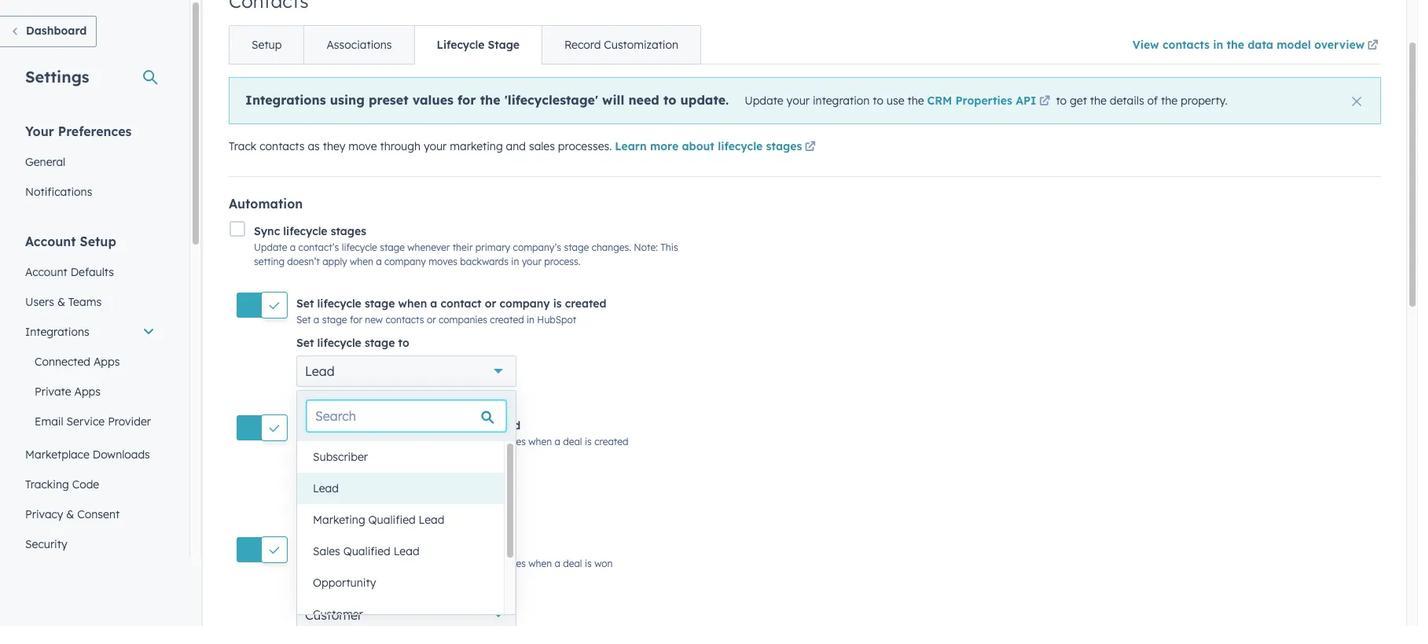 Task type: locate. For each thing, give the bounding box(es) containing it.
your down the company's
[[522, 256, 542, 268]]

or right contact
[[485, 296, 497, 310]]

setting
[[254, 256, 285, 268]]

stage up subscriber button
[[365, 418, 395, 433]]

companies
[[439, 314, 488, 325], [477, 436, 526, 448], [477, 558, 526, 570]]

marketing
[[450, 139, 503, 153]]

2 vertical spatial set lifecycle stage to
[[297, 580, 410, 594]]

link opens in a new window image inside view contacts in the data model overview link
[[1368, 37, 1379, 56]]

2 account from the top
[[25, 265, 67, 279]]

automation
[[229, 196, 303, 212]]

associated
[[365, 436, 414, 448], [365, 558, 414, 570]]

account up 'account defaults'
[[25, 234, 76, 249]]

0 horizontal spatial in
[[511, 256, 519, 268]]

to get the details of the property.
[[1054, 94, 1228, 108]]

apps for connected apps
[[94, 355, 120, 369]]

companies inside set lifecycle stage when a deal is won set a stage for associated contacts and companies when a deal is won
[[477, 558, 526, 570]]

associated down search search box
[[365, 436, 414, 448]]

marketplace
[[25, 448, 90, 462]]

associated inside set lifecycle stage when a deal is created set a stage for associated contacts and companies when a deal is created
[[365, 436, 414, 448]]

2 set lifecycle stage to from the top
[[297, 458, 410, 472]]

lifecycle down apply
[[317, 296, 362, 310]]

integrations inside button
[[25, 325, 89, 339]]

1 vertical spatial company
[[500, 296, 550, 310]]

companies inside set lifecycle stage when a deal is created set a stage for associated contacts and companies when a deal is created
[[477, 436, 526, 448]]

lifecycle
[[437, 38, 485, 52]]

integrations inside alert
[[245, 92, 326, 108]]

changes.
[[592, 242, 632, 254]]

0 horizontal spatial or
[[427, 314, 436, 325]]

company up hubspot
[[500, 296, 550, 310]]

privacy & consent
[[25, 507, 120, 521]]

the right of
[[1162, 94, 1178, 108]]

0 vertical spatial update
[[745, 94, 784, 108]]

in inside set lifecycle stage when a contact or company is created set a stage for new contacts or companies created in hubspot
[[527, 314, 535, 325]]

0 vertical spatial company
[[385, 256, 426, 268]]

1 vertical spatial companies
[[477, 436, 526, 448]]

1 account from the top
[[25, 234, 76, 249]]

for right 'values'
[[458, 92, 476, 108]]

1 horizontal spatial in
[[527, 314, 535, 325]]

teams
[[68, 295, 102, 309]]

0 vertical spatial qualified
[[369, 513, 416, 527]]

0 vertical spatial companies
[[439, 314, 488, 325]]

and
[[506, 139, 526, 153], [458, 436, 475, 448], [458, 558, 475, 570]]

integrations button
[[16, 317, 164, 347]]

setup
[[252, 38, 282, 52], [80, 234, 116, 249]]

lifecycle stage link
[[414, 26, 542, 64]]

for right "sales" on the left of page
[[350, 558, 363, 570]]

apps up service in the left bottom of the page
[[74, 385, 101, 399]]

and for customer
[[458, 558, 475, 570]]

0 vertical spatial in
[[1214, 38, 1224, 52]]

1 vertical spatial won
[[595, 558, 613, 570]]

0 horizontal spatial stages
[[331, 224, 367, 239]]

your left the integration on the top right
[[787, 94, 810, 108]]

whenever
[[408, 242, 450, 254]]

lifecycle
[[718, 139, 763, 153], [283, 224, 328, 239], [342, 242, 377, 254], [317, 296, 362, 310], [317, 336, 362, 350], [317, 418, 362, 433], [317, 458, 362, 472], [317, 541, 362, 555], [317, 580, 362, 594]]

stage
[[380, 242, 405, 254], [564, 242, 589, 254], [365, 296, 395, 310], [322, 314, 347, 325], [365, 336, 395, 350], [365, 418, 395, 433], [322, 436, 347, 448], [365, 458, 395, 472], [365, 541, 395, 555], [322, 558, 347, 570], [365, 580, 395, 594]]

account setup element
[[16, 233, 164, 559]]

stages
[[767, 139, 803, 153], [331, 224, 367, 239]]

contacts down marketing qualified lead button
[[416, 558, 455, 570]]

1 vertical spatial set lifecycle stage to
[[297, 458, 410, 472]]

integrations
[[245, 92, 326, 108], [25, 325, 89, 339]]

contact's
[[299, 242, 339, 254]]

view contacts in the data model overview
[[1133, 38, 1365, 52]]

contacts down search search box
[[416, 436, 455, 448]]

stage up new
[[365, 296, 395, 310]]

marketing qualified lead button
[[297, 504, 504, 536]]

set lifecycle stage to down new
[[297, 336, 410, 350]]

0 horizontal spatial update
[[254, 242, 287, 254]]

customer
[[313, 607, 363, 621], [305, 608, 363, 623]]

a
[[290, 242, 296, 254], [376, 256, 382, 268], [430, 296, 438, 310], [314, 314, 320, 325], [430, 418, 438, 433], [314, 436, 320, 448], [555, 436, 561, 448], [430, 541, 438, 555], [314, 558, 320, 570], [555, 558, 561, 570]]

and up customer popup button
[[458, 558, 475, 570]]

view
[[1133, 38, 1160, 52]]

for inside set lifecycle stage when a deal is created set a stage for associated contacts and companies when a deal is created
[[350, 436, 363, 448]]

0 horizontal spatial &
[[57, 295, 65, 309]]

2 horizontal spatial your
[[787, 94, 810, 108]]

contacts
[[1163, 38, 1210, 52], [260, 139, 305, 153], [386, 314, 424, 325], [416, 436, 455, 448], [416, 558, 455, 570]]

list box containing subscriber
[[297, 441, 516, 626]]

1 vertical spatial &
[[66, 507, 74, 521]]

for left new
[[350, 314, 363, 325]]

lifecycle up marketing
[[317, 458, 362, 472]]

2 vertical spatial companies
[[477, 558, 526, 570]]

2 vertical spatial and
[[458, 558, 475, 570]]

stage down marketing
[[322, 558, 347, 570]]

lifecycle up subscriber
[[317, 418, 362, 433]]

contacts inside set lifecycle stage when a deal is created set a stage for associated contacts and companies when a deal is created
[[416, 436, 455, 448]]

account up users
[[25, 265, 67, 279]]

in left hubspot
[[527, 314, 535, 325]]

track
[[229, 139, 257, 153]]

contacts inside set lifecycle stage when a contact or company is created set a stage for new contacts or companies created in hubspot
[[386, 314, 424, 325]]

1 horizontal spatial won
[[595, 558, 613, 570]]

qualified inside marketing qualified lead button
[[369, 513, 416, 527]]

contacts right "view"
[[1163, 38, 1210, 52]]

0 vertical spatial your
[[787, 94, 810, 108]]

1 vertical spatial stages
[[331, 224, 367, 239]]

link opens in a new window image for learn more about lifecycle stages
[[805, 138, 816, 157]]

1 vertical spatial update
[[254, 242, 287, 254]]

1 vertical spatial setup
[[80, 234, 116, 249]]

process.
[[544, 256, 581, 268]]

companies for customer
[[477, 558, 526, 570]]

when inside sync lifecycle stages update a contact's lifecycle stage whenever their primary company's stage changes. note: this setting doesn't apply when a company moves backwards in your process.
[[350, 256, 373, 268]]

0 horizontal spatial setup
[[80, 234, 116, 249]]

1 horizontal spatial &
[[66, 507, 74, 521]]

lifecycle up lead dropdown button
[[317, 336, 362, 350]]

for
[[458, 92, 476, 108], [350, 314, 363, 325], [350, 436, 363, 448], [350, 558, 363, 570]]

0 vertical spatial apps
[[94, 355, 120, 369]]

the for to get the details of the property.
[[1162, 94, 1178, 108]]

set lifecycle stage to up lead button
[[297, 458, 410, 472]]

1 set lifecycle stage to from the top
[[297, 336, 410, 350]]

1 horizontal spatial setup
[[252, 38, 282, 52]]

in down the company's
[[511, 256, 519, 268]]

0 vertical spatial won
[[479, 541, 502, 555]]

0 vertical spatial &
[[57, 295, 65, 309]]

1 set from the top
[[297, 296, 314, 310]]

opportunity up marketing
[[305, 485, 377, 501]]

stage left whenever
[[380, 242, 405, 254]]

stages down integrations using preset values for the 'lifecyclestage' will need to update. alert
[[767, 139, 803, 153]]

integrations for integrations
[[25, 325, 89, 339]]

1 horizontal spatial or
[[485, 296, 497, 310]]

2 horizontal spatial in
[[1214, 38, 1224, 52]]

connected apps
[[35, 355, 120, 369]]

1 vertical spatial integrations
[[25, 325, 89, 339]]

1 horizontal spatial company
[[500, 296, 550, 310]]

associated for opportunity
[[365, 436, 414, 448]]

1 horizontal spatial update
[[745, 94, 784, 108]]

0 vertical spatial opportunity
[[305, 485, 377, 501]]

1 vertical spatial qualified
[[343, 544, 391, 558]]

company
[[385, 256, 426, 268], [500, 296, 550, 310]]

and inside set lifecycle stage when a deal is won set a stage for associated contacts and companies when a deal is won
[[458, 558, 475, 570]]

&
[[57, 295, 65, 309], [66, 507, 74, 521]]

lead inside dropdown button
[[305, 363, 335, 379]]

& for privacy
[[66, 507, 74, 521]]

your
[[787, 94, 810, 108], [424, 139, 447, 153], [522, 256, 542, 268]]

and left sales on the top left of page
[[506, 139, 526, 153]]

integrations using preset values for the 'lifecyclestage' will need to update. alert
[[229, 77, 1382, 124]]

1 horizontal spatial stages
[[767, 139, 803, 153]]

hubspot
[[537, 314, 577, 325]]

link opens in a new window image
[[1368, 40, 1379, 52], [1040, 94, 1051, 110], [1040, 96, 1051, 108]]

is inside set lifecycle stage when a contact or company is created set a stage for new contacts or companies created in hubspot
[[553, 296, 562, 310]]

provider
[[108, 415, 151, 429]]

integration
[[813, 94, 870, 108]]

to up lead button
[[398, 458, 410, 472]]

& right users
[[57, 295, 65, 309]]

contacts right new
[[386, 314, 424, 325]]

stages up apply
[[331, 224, 367, 239]]

account defaults
[[25, 265, 114, 279]]

stages inside sync lifecycle stages update a contact's lifecycle stage whenever their primary company's stage changes. note: this setting doesn't apply when a company moves backwards in your process.
[[331, 224, 367, 239]]

lifecycle inside set lifecycle stage when a contact or company is created set a stage for new contacts or companies created in hubspot
[[317, 296, 362, 310]]

2 associated from the top
[[365, 558, 414, 570]]

navigation
[[229, 25, 702, 64]]

to left use
[[873, 94, 884, 108]]

1 associated from the top
[[365, 436, 414, 448]]

to
[[664, 92, 677, 108], [873, 94, 884, 108], [1057, 94, 1067, 108], [398, 336, 410, 350], [398, 458, 410, 472], [398, 580, 410, 594]]

set lifecycle stage to for lead
[[297, 336, 410, 350]]

1 horizontal spatial integrations
[[245, 92, 326, 108]]

0 vertical spatial associated
[[365, 436, 414, 448]]

2 vertical spatial in
[[527, 314, 535, 325]]

marketing qualified lead
[[313, 513, 445, 527]]

2 customer from the left
[[305, 608, 363, 623]]

associated down "marketing qualified lead"
[[365, 558, 414, 570]]

lifecycle stage
[[437, 38, 520, 52]]

lifecycle right about
[[718, 139, 763, 153]]

& for users
[[57, 295, 65, 309]]

consent
[[77, 507, 120, 521]]

company inside set lifecycle stage when a contact or company is created set a stage for new contacts or companies created in hubspot
[[500, 296, 550, 310]]

notifications link
[[16, 177, 164, 207]]

they
[[323, 139, 346, 153]]

connected
[[35, 355, 90, 369]]

1 horizontal spatial your
[[522, 256, 542, 268]]

list box
[[297, 441, 516, 626]]

qualified for marketing
[[369, 513, 416, 527]]

details
[[1110, 94, 1145, 108]]

lifecycle up apply
[[342, 242, 377, 254]]

lifecycle down marketing
[[317, 541, 362, 555]]

lifecycle inside 'learn more about lifecycle stages' link
[[718, 139, 763, 153]]

0 vertical spatial account
[[25, 234, 76, 249]]

record customization link
[[542, 26, 701, 64]]

associated for customer
[[365, 558, 414, 570]]

of
[[1148, 94, 1159, 108]]

processes.
[[558, 139, 612, 153]]

opportunity down "sales" on the left of page
[[313, 576, 376, 590]]

& right privacy
[[66, 507, 74, 521]]

account
[[25, 234, 76, 249], [25, 265, 67, 279]]

opportunity button
[[297, 567, 504, 599]]

in left data
[[1214, 38, 1224, 52]]

privacy & consent link
[[16, 499, 164, 529]]

the up marketing
[[480, 92, 501, 108]]

marketing
[[313, 513, 366, 527]]

for inside set lifecycle stage when a deal is won set a stage for associated contacts and companies when a deal is won
[[350, 558, 363, 570]]

5 set from the top
[[297, 436, 311, 448]]

setup link
[[230, 26, 304, 64]]

for inside integrations using preset values for the 'lifecyclestage' will need to update. alert
[[458, 92, 476, 108]]

to left get
[[1057, 94, 1067, 108]]

1 vertical spatial in
[[511, 256, 519, 268]]

and down search search box
[[458, 436, 475, 448]]

apps up private apps link
[[94, 355, 120, 369]]

apply
[[323, 256, 347, 268]]

your preferences element
[[16, 123, 164, 207]]

1 vertical spatial apps
[[74, 385, 101, 399]]

link opens in a new window image for view contacts in the data model overview
[[1368, 37, 1379, 56]]

or up lead dropdown button
[[427, 314, 436, 325]]

0 vertical spatial integrations
[[245, 92, 326, 108]]

1 vertical spatial and
[[458, 436, 475, 448]]

0 horizontal spatial company
[[385, 256, 426, 268]]

3 set lifecycle stage to from the top
[[297, 580, 410, 594]]

1 vertical spatial opportunity
[[313, 576, 376, 590]]

update up setting
[[254, 242, 287, 254]]

2 vertical spatial your
[[522, 256, 542, 268]]

your right through
[[424, 139, 447, 153]]

1 vertical spatial or
[[427, 314, 436, 325]]

link opens in a new window image
[[1368, 37, 1379, 56], [805, 138, 816, 157], [805, 142, 816, 153]]

lead button
[[297, 355, 517, 387]]

for up subscriber
[[350, 436, 363, 448]]

1 vertical spatial account
[[25, 265, 67, 279]]

stage up subscriber
[[322, 436, 347, 448]]

integrations up as
[[245, 92, 326, 108]]

and inside set lifecycle stage when a deal is created set a stage for associated contacts and companies when a deal is created
[[458, 436, 475, 448]]

lifecycle up contact's
[[283, 224, 328, 239]]

created
[[565, 296, 607, 310], [490, 314, 524, 325], [479, 418, 521, 433], [595, 436, 629, 448]]

set lifecycle stage to down sales qualified lead
[[297, 580, 410, 594]]

qualified down opportunity popup button at left
[[369, 513, 416, 527]]

update inside integrations using preset values for the 'lifecyclestage' will need to update. alert
[[745, 94, 784, 108]]

0 horizontal spatial your
[[424, 139, 447, 153]]

settings
[[25, 67, 89, 87]]

qualified
[[369, 513, 416, 527], [343, 544, 391, 558]]

integrations up the connected
[[25, 325, 89, 339]]

set
[[297, 296, 314, 310], [297, 314, 311, 325], [297, 336, 314, 350], [297, 418, 314, 433], [297, 436, 311, 448], [297, 458, 314, 472], [297, 541, 314, 555], [297, 558, 311, 570], [297, 580, 314, 594]]

using
[[330, 92, 365, 108]]

associated inside set lifecycle stage when a deal is won set a stage for associated contacts and companies when a deal is won
[[365, 558, 414, 570]]

update right update. on the top of page
[[745, 94, 784, 108]]

1 customer from the left
[[313, 607, 363, 621]]

company down whenever
[[385, 256, 426, 268]]

in inside sync lifecycle stages update a contact's lifecycle stage whenever their primary company's stage changes. note: this setting doesn't apply when a company moves backwards in your process.
[[511, 256, 519, 268]]

lifecycle inside set lifecycle stage when a deal is created set a stage for associated contacts and companies when a deal is created
[[317, 418, 362, 433]]

qualified down "marketing qualified lead"
[[343, 544, 391, 558]]

0 vertical spatial setup
[[252, 38, 282, 52]]

0 vertical spatial stages
[[767, 139, 803, 153]]

1 vertical spatial associated
[[365, 558, 414, 570]]

0 horizontal spatial integrations
[[25, 325, 89, 339]]

new
[[365, 314, 383, 325]]

or
[[485, 296, 497, 310], [427, 314, 436, 325]]

integrations using preset values for the 'lifecyclestage' will need to update.
[[245, 92, 729, 108]]

through
[[380, 139, 421, 153]]

opportunity
[[305, 485, 377, 501], [313, 576, 376, 590]]

account inside 'link'
[[25, 265, 67, 279]]

the right use
[[908, 94, 925, 108]]

0 vertical spatial set lifecycle stage to
[[297, 336, 410, 350]]

property.
[[1181, 94, 1228, 108]]

sync
[[254, 224, 280, 239]]

qualified inside sales qualified lead button
[[343, 544, 391, 558]]

the right get
[[1091, 94, 1107, 108]]

your inside integrations using preset values for the 'lifecyclestage' will need to update. alert
[[787, 94, 810, 108]]

to up lead dropdown button
[[398, 336, 410, 350]]



Task type: vqa. For each thing, say whether or not it's contained in the screenshot.


Task type: describe. For each thing, give the bounding box(es) containing it.
service
[[66, 415, 105, 429]]

update.
[[681, 92, 729, 108]]

tracking
[[25, 477, 69, 492]]

account for account setup
[[25, 234, 76, 249]]

company inside sync lifecycle stages update a contact's lifecycle stage whenever their primary company's stage changes. note: this setting doesn't apply when a company moves backwards in your process.
[[385, 256, 426, 268]]

stage down new
[[365, 336, 395, 350]]

code
[[72, 477, 99, 492]]

in inside view contacts in the data model overview link
[[1214, 38, 1224, 52]]

as
[[308, 139, 320, 153]]

security
[[25, 537, 67, 551]]

crm properties api
[[928, 94, 1037, 108]]

contacts inside set lifecycle stage when a deal is won set a stage for associated contacts and companies when a deal is won
[[416, 558, 455, 570]]

company's
[[513, 242, 562, 254]]

customer inside customer button
[[313, 607, 363, 621]]

general link
[[16, 147, 164, 177]]

8 set from the top
[[297, 558, 311, 570]]

stage left new
[[322, 314, 347, 325]]

account for account defaults
[[25, 265, 67, 279]]

use
[[887, 94, 905, 108]]

set lifecycle stage to for opportunity
[[297, 458, 410, 472]]

opportunity button
[[297, 477, 517, 509]]

their
[[453, 242, 473, 254]]

navigation containing setup
[[229, 25, 702, 64]]

crm properties api link
[[928, 94, 1054, 110]]

private
[[35, 385, 71, 399]]

learn more about lifecycle stages link
[[615, 138, 819, 157]]

customer inside customer popup button
[[305, 608, 363, 623]]

learn more about lifecycle stages
[[615, 139, 803, 153]]

apps for private apps
[[74, 385, 101, 399]]

sync lifecycle stages update a contact's lifecycle stage whenever their primary company's stage changes. note: this setting doesn't apply when a company moves backwards in your process.
[[254, 224, 679, 268]]

api
[[1016, 94, 1037, 108]]

companies inside set lifecycle stage when a contact or company is created set a stage for new contacts or companies created in hubspot
[[439, 314, 488, 325]]

about
[[682, 139, 715, 153]]

move
[[349, 139, 377, 153]]

close image
[[1353, 97, 1362, 106]]

3 set from the top
[[297, 336, 314, 350]]

associations link
[[304, 26, 414, 64]]

account defaults link
[[16, 257, 164, 287]]

record customization
[[565, 38, 679, 52]]

for inside set lifecycle stage when a contact or company is created set a stage for new contacts or companies created in hubspot
[[350, 314, 363, 325]]

customer button
[[297, 600, 517, 626]]

preset
[[369, 92, 409, 108]]

6 set from the top
[[297, 458, 314, 472]]

lead inside button
[[394, 544, 420, 558]]

contact
[[441, 296, 482, 310]]

backwards
[[460, 256, 509, 268]]

your inside sync lifecycle stages update a contact's lifecycle stage whenever their primary company's stage changes. note: this setting doesn't apply when a company moves backwards in your process.
[[522, 256, 542, 268]]

tracking code
[[25, 477, 99, 492]]

lifecycle inside set lifecycle stage when a deal is won set a stage for associated contacts and companies when a deal is won
[[317, 541, 362, 555]]

subscriber button
[[297, 441, 504, 473]]

link opens in a new window image inside view contacts in the data model overview link
[[1368, 40, 1379, 52]]

preferences
[[58, 123, 132, 139]]

subscriber
[[313, 450, 368, 464]]

the for update your integration to use the
[[908, 94, 925, 108]]

link opens in a new window image inside 'learn more about lifecycle stages' link
[[805, 142, 816, 153]]

stage
[[488, 38, 520, 52]]

set lifecycle stage when a deal is won set a stage for associated contacts and companies when a deal is won
[[297, 541, 613, 570]]

lifecycle down "sales" on the left of page
[[317, 580, 362, 594]]

companies for opportunity
[[477, 436, 526, 448]]

the for integrations using preset values for the 'lifecyclestage' will need to update.
[[480, 92, 501, 108]]

integrations for integrations using preset values for the 'lifecyclestage' will need to update.
[[245, 92, 326, 108]]

1 vertical spatial your
[[424, 139, 447, 153]]

your preferences
[[25, 123, 132, 139]]

stage up lead button
[[365, 458, 395, 472]]

stage down "marketing qualified lead"
[[365, 541, 395, 555]]

opportunity inside button
[[313, 576, 376, 590]]

defaults
[[71, 265, 114, 279]]

get
[[1070, 94, 1088, 108]]

set lifecycle stage to for customer
[[297, 580, 410, 594]]

email service provider link
[[16, 407, 164, 437]]

0 vertical spatial or
[[485, 296, 497, 310]]

downloads
[[93, 448, 150, 462]]

4 set from the top
[[297, 418, 314, 433]]

0 vertical spatial and
[[506, 139, 526, 153]]

setup inside "element"
[[80, 234, 116, 249]]

users
[[25, 295, 54, 309]]

primary
[[476, 242, 511, 254]]

marketplace downloads link
[[16, 440, 164, 470]]

and for opportunity
[[458, 436, 475, 448]]

sales
[[313, 544, 340, 558]]

users & teams
[[25, 295, 102, 309]]

update inside sync lifecycle stages update a contact's lifecycle stage whenever their primary company's stage changes. note: this setting doesn't apply when a company moves backwards in your process.
[[254, 242, 287, 254]]

customer button
[[297, 599, 504, 626]]

properties
[[956, 94, 1013, 108]]

9 set from the top
[[297, 580, 314, 594]]

stages inside 'learn more about lifecycle stages' link
[[767, 139, 803, 153]]

opportunity inside popup button
[[305, 485, 377, 501]]

your
[[25, 123, 54, 139]]

record
[[565, 38, 601, 52]]

values
[[413, 92, 454, 108]]

stage up process.
[[564, 242, 589, 254]]

more
[[650, 139, 679, 153]]

note:
[[634, 242, 658, 254]]

7 set from the top
[[297, 541, 314, 555]]

the left data
[[1227, 38, 1245, 52]]

when inside set lifecycle stage when a contact or company is created set a stage for new contacts or companies created in hubspot
[[398, 296, 427, 310]]

sales
[[529, 139, 555, 153]]

moves
[[429, 256, 458, 268]]

0 horizontal spatial won
[[479, 541, 502, 555]]

learn
[[615, 139, 647, 153]]

private apps link
[[16, 377, 164, 407]]

overview
[[1315, 38, 1365, 52]]

privacy
[[25, 507, 63, 521]]

email
[[35, 415, 63, 429]]

dashboard link
[[0, 16, 97, 47]]

need
[[629, 92, 660, 108]]

sales qualified lead button
[[297, 536, 504, 567]]

sales qualified lead
[[313, 544, 420, 558]]

contacts left as
[[260, 139, 305, 153]]

data
[[1248, 38, 1274, 52]]

email service provider
[[35, 415, 151, 429]]

tracking code link
[[16, 470, 164, 499]]

set lifecycle stage when a deal is created set a stage for associated contacts and companies when a deal is created
[[297, 418, 629, 448]]

general
[[25, 155, 65, 169]]

update your integration to use the
[[745, 94, 928, 108]]

2 set from the top
[[297, 314, 311, 325]]

connected apps link
[[16, 347, 164, 377]]

crm
[[928, 94, 953, 108]]

qualified for sales
[[343, 544, 391, 558]]

to up customer button
[[398, 580, 410, 594]]

to right 'need'
[[664, 92, 677, 108]]

stage up customer button
[[365, 580, 395, 594]]

Search search field
[[307, 400, 507, 432]]

'lifecyclestage'
[[505, 92, 599, 108]]

customization
[[604, 38, 679, 52]]

model
[[1278, 38, 1312, 52]]



